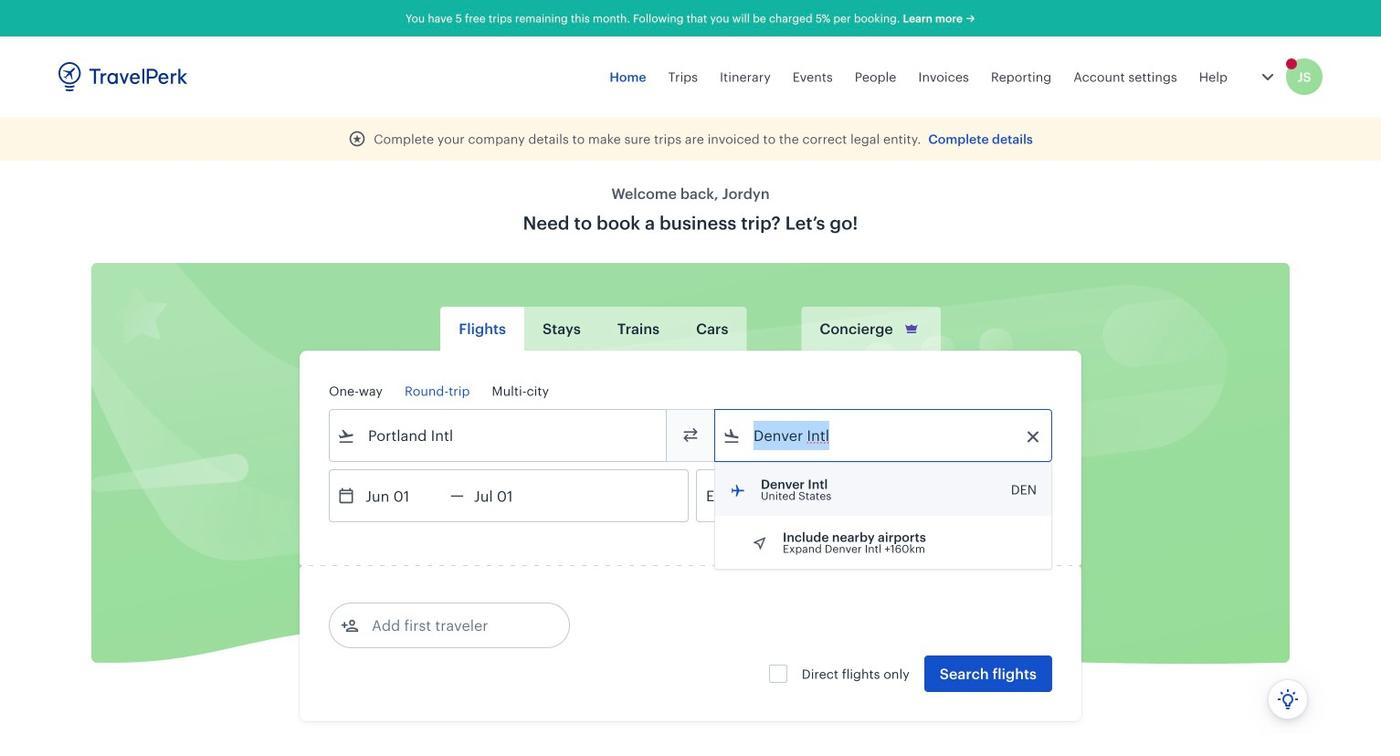 Task type: describe. For each thing, give the bounding box(es) containing it.
Depart text field
[[355, 470, 450, 522]]

Add first traveler search field
[[359, 611, 549, 640]]

To search field
[[741, 421, 1028, 450]]

Return text field
[[464, 470, 559, 522]]



Task type: locate. For each thing, give the bounding box(es) containing it.
From search field
[[355, 421, 642, 450]]



Task type: vqa. For each thing, say whether or not it's contained in the screenshot.
Depart 'text box'
yes



